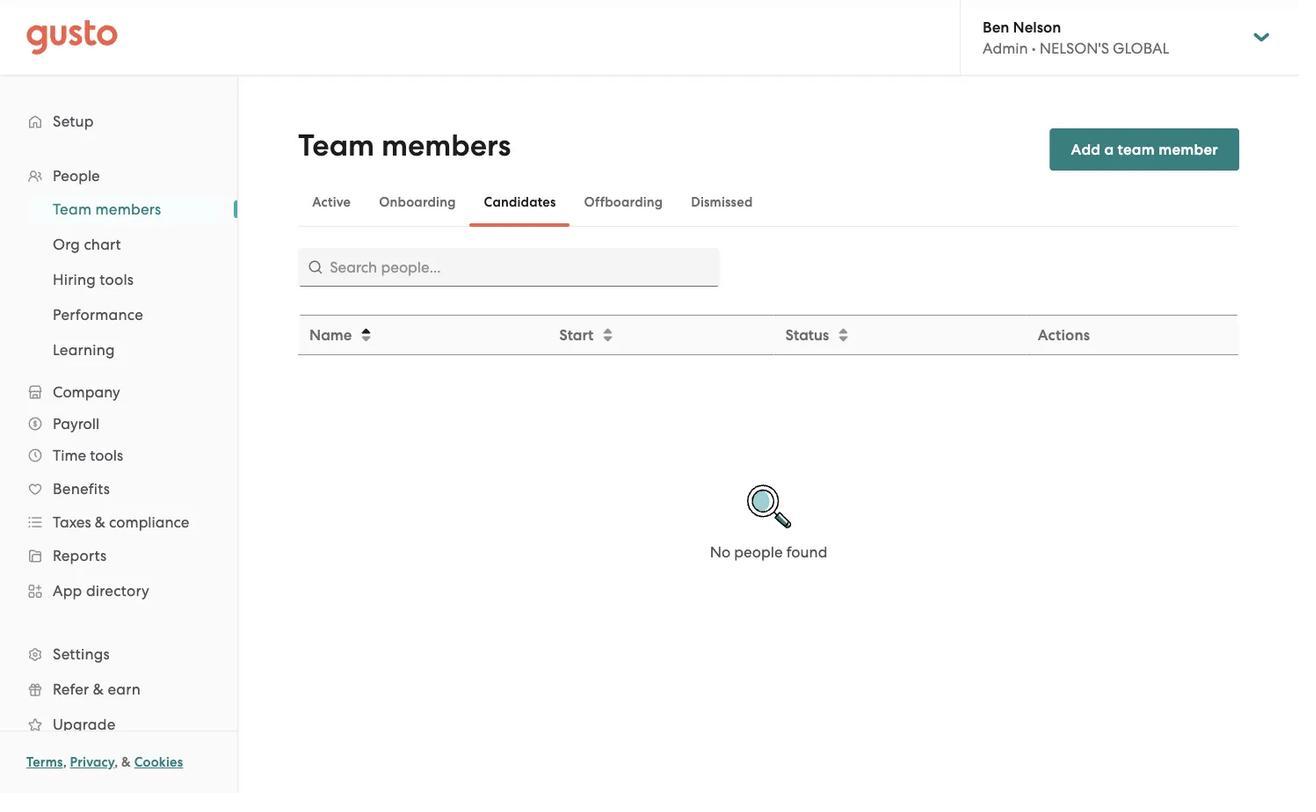 Task type: vqa. For each thing, say whether or not it's contained in the screenshot.
Join
no



Task type: locate. For each thing, give the bounding box(es) containing it.
tools down payroll dropdown button
[[90, 447, 123, 464]]

Search people... field
[[298, 248, 720, 287]]

people
[[735, 543, 783, 561]]

team
[[298, 128, 375, 164], [53, 201, 92, 218]]

settings
[[53, 645, 110, 663]]

0 horizontal spatial ,
[[63, 755, 67, 770]]

dismissed button
[[677, 181, 767, 223]]

, left privacy link
[[63, 755, 67, 770]]

list containing people
[[0, 160, 237, 777]]

people
[[53, 167, 100, 185]]

earn
[[108, 681, 141, 698]]

name
[[310, 326, 352, 344]]

list containing team members
[[0, 192, 237, 368]]

found
[[787, 543, 828, 561]]

team members link
[[32, 193, 220, 225]]

& inside dropdown button
[[95, 514, 105, 531]]

& right taxes
[[95, 514, 105, 531]]

ben
[[983, 18, 1010, 36]]

payroll button
[[18, 408, 220, 440]]

privacy link
[[70, 755, 114, 770]]

no
[[710, 543, 731, 561]]

name button
[[299, 317, 547, 354]]

0 vertical spatial team
[[298, 128, 375, 164]]

offboarding
[[584, 194, 663, 210]]

0 vertical spatial &
[[95, 514, 105, 531]]

terms
[[26, 755, 63, 770]]

reports link
[[18, 540, 220, 572]]

benefits
[[53, 480, 110, 498]]

tools
[[100, 271, 134, 288], [90, 447, 123, 464]]

list
[[0, 160, 237, 777], [0, 192, 237, 368]]

1 vertical spatial tools
[[90, 447, 123, 464]]

time tools button
[[18, 440, 220, 471]]

benefits link
[[18, 473, 220, 505]]

0 horizontal spatial team
[[53, 201, 92, 218]]

tools for hiring tools
[[100, 271, 134, 288]]

, down upgrade link
[[114, 755, 118, 770]]

team members tab list
[[298, 178, 1240, 227]]

refer & earn
[[53, 681, 141, 698]]

chart
[[84, 236, 121, 253]]

team down people
[[53, 201, 92, 218]]

0 horizontal spatial members
[[95, 201, 161, 218]]

& left earn
[[93, 681, 104, 698]]

start
[[560, 326, 594, 344]]

,
[[63, 755, 67, 770], [114, 755, 118, 770]]

members down people dropdown button
[[95, 201, 161, 218]]

& left cookies button
[[121, 755, 131, 770]]

hiring
[[53, 271, 96, 288]]

2 vertical spatial &
[[121, 755, 131, 770]]

candidates button
[[470, 181, 570, 223]]

taxes & compliance
[[53, 514, 189, 531]]

1 horizontal spatial ,
[[114, 755, 118, 770]]

team up active
[[298, 128, 375, 164]]

app directory link
[[18, 575, 220, 607]]

app directory
[[53, 582, 150, 600]]

members
[[382, 128, 511, 164], [95, 201, 161, 218]]

team members up the onboarding button
[[298, 128, 511, 164]]

1 vertical spatial &
[[93, 681, 104, 698]]

tools down org chart link
[[100, 271, 134, 288]]

hiring tools link
[[32, 264, 220, 295]]

0 vertical spatial tools
[[100, 271, 134, 288]]

members inside gusto navigation element
[[95, 201, 161, 218]]

0 horizontal spatial team members
[[53, 201, 161, 218]]

2 list from the top
[[0, 192, 237, 368]]

time tools
[[53, 447, 123, 464]]

1 vertical spatial team members
[[53, 201, 161, 218]]

members up the onboarding button
[[382, 128, 511, 164]]

1 horizontal spatial members
[[382, 128, 511, 164]]

&
[[95, 514, 105, 531], [93, 681, 104, 698], [121, 755, 131, 770]]

cookies button
[[134, 752, 183, 773]]

1 vertical spatial members
[[95, 201, 161, 218]]

ben nelson admin • nelson's global
[[983, 18, 1170, 57]]

team members
[[298, 128, 511, 164], [53, 201, 161, 218]]

org chart
[[53, 236, 121, 253]]

onboarding
[[379, 194, 456, 210]]

taxes & compliance button
[[18, 507, 220, 538]]

team members inside gusto navigation element
[[53, 201, 161, 218]]

1 list from the top
[[0, 160, 237, 777]]

time
[[53, 447, 86, 464]]

team inside team members link
[[53, 201, 92, 218]]

global
[[1113, 39, 1170, 57]]

add a team member button
[[1050, 128, 1240, 171]]

tools inside dropdown button
[[90, 447, 123, 464]]

directory
[[86, 582, 150, 600]]

add a team member
[[1072, 140, 1219, 158]]

1 vertical spatial team
[[53, 201, 92, 218]]

status button
[[775, 317, 1027, 354]]

0 vertical spatial team members
[[298, 128, 511, 164]]

settings link
[[18, 638, 220, 670]]

upgrade link
[[18, 709, 220, 740]]

start button
[[549, 317, 774, 354]]

team members down people dropdown button
[[53, 201, 161, 218]]



Task type: describe. For each thing, give the bounding box(es) containing it.
setup
[[53, 113, 94, 130]]

& for earn
[[93, 681, 104, 698]]

candidates
[[484, 194, 556, 210]]

member
[[1159, 140, 1219, 158]]

privacy
[[70, 755, 114, 770]]

actions
[[1038, 326, 1091, 344]]

1 , from the left
[[63, 755, 67, 770]]

home image
[[26, 20, 118, 55]]

0 vertical spatial members
[[382, 128, 511, 164]]

compliance
[[109, 514, 189, 531]]

refer
[[53, 681, 89, 698]]

onboarding button
[[365, 181, 470, 223]]

payroll
[[53, 415, 100, 433]]

terms link
[[26, 755, 63, 770]]

taxes
[[53, 514, 91, 531]]

performance
[[53, 306, 143, 324]]

org
[[53, 236, 80, 253]]

upgrade
[[53, 716, 116, 733]]

a
[[1105, 140, 1115, 158]]

active button
[[298, 181, 365, 223]]

setup link
[[18, 106, 220, 137]]

company
[[53, 383, 120, 401]]

nelson
[[1014, 18, 1062, 36]]

cookies
[[134, 755, 183, 770]]

admin
[[983, 39, 1029, 57]]

no people found
[[710, 543, 828, 561]]

& for compliance
[[95, 514, 105, 531]]

reports
[[53, 547, 107, 565]]

hiring tools
[[53, 271, 134, 288]]

dismissed
[[691, 194, 753, 210]]

active
[[312, 194, 351, 210]]

performance link
[[32, 299, 220, 331]]

refer & earn link
[[18, 674, 220, 705]]

team
[[1118, 140, 1156, 158]]

learning
[[53, 341, 115, 359]]

org chart link
[[32, 229, 220, 260]]

offboarding button
[[570, 181, 677, 223]]

people button
[[18, 160, 220, 192]]

terms , privacy , & cookies
[[26, 755, 183, 770]]

•
[[1032, 39, 1036, 57]]

learning link
[[32, 334, 220, 366]]

tools for time tools
[[90, 447, 123, 464]]

app
[[53, 582, 82, 600]]

status
[[786, 326, 830, 344]]

1 horizontal spatial team
[[298, 128, 375, 164]]

add
[[1072, 140, 1101, 158]]

1 horizontal spatial team members
[[298, 128, 511, 164]]

2 , from the left
[[114, 755, 118, 770]]

nelson's
[[1040, 39, 1110, 57]]

gusto navigation element
[[0, 76, 237, 793]]

company button
[[18, 376, 220, 408]]



